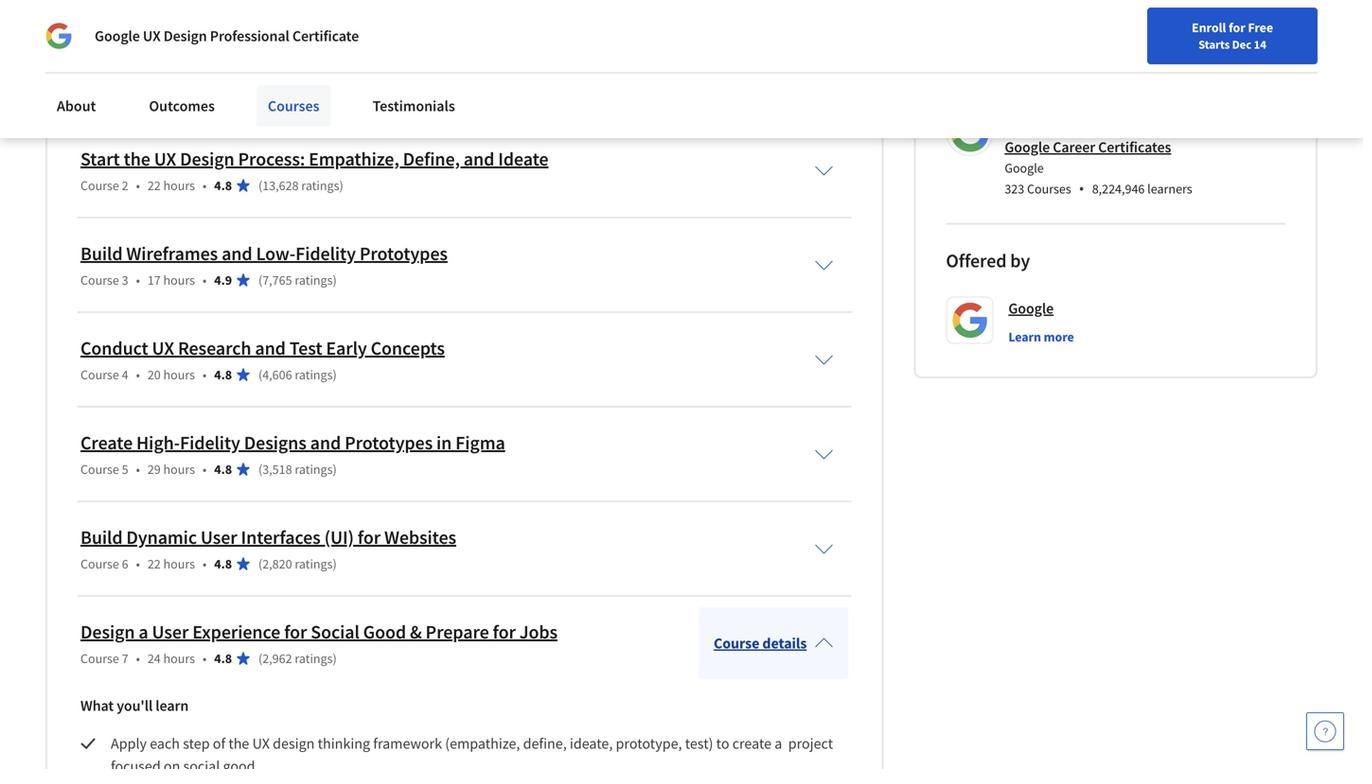 Task type: describe. For each thing, give the bounding box(es) containing it.
4
[[122, 366, 128, 383]]

7
[[122, 650, 128, 668]]

) for and
[[333, 461, 337, 478]]

google for google ux design professional certificate
[[95, 27, 140, 45]]

dynamic
[[126, 526, 197, 550]]

(ui)
[[324, 526, 354, 550]]

wireframes
[[126, 242, 218, 266]]

dec
[[1233, 37, 1252, 52]]

(empathize,
[[445, 735, 520, 754]]

2,962
[[263, 650, 292, 668]]

course for conduct ux research and test early concepts
[[80, 366, 119, 383]]

hours for high-
[[163, 461, 195, 478]]

social
[[311, 621, 360, 644]]

test)
[[685, 735, 713, 754]]

( for experience
[[258, 650, 263, 668]]

(ux)
[[337, 52, 372, 76]]

start the ux design process: empathize, define, and ideate link
[[80, 147, 549, 171]]

create high-fidelity designs and prototypes in figma
[[80, 431, 505, 455]]

22 for the
[[148, 177, 161, 194]]

for up "( 2,962 ratings )"
[[284, 621, 307, 644]]

• right 29
[[203, 461, 207, 478]]

a inside the apply each step of the ux design thinking framework (empathize, define, ideate, prototype, test) to create a  project focused on social good.
[[775, 735, 782, 754]]

learners
[[1148, 180, 1193, 197]]

60,890
[[263, 82, 299, 99]]

course inside 'dropdown button'
[[714, 634, 760, 653]]

1 hours from the top
[[163, 82, 195, 99]]

1 vertical spatial fidelity
[[180, 431, 240, 455]]

prototypes for fidelity
[[360, 242, 448, 266]]

course for start the ux design process: empathize, define, and ideate
[[80, 177, 119, 194]]

course details button
[[699, 608, 849, 680]]

22 for dynamic
[[148, 556, 161, 573]]

the inside the apply each step of the ux design thinking framework (empathize, define, ideate, prototype, test) to create a  project focused on social good.
[[229, 735, 249, 754]]

ux up 'course 2 • 22 hours •'
[[154, 147, 176, 171]]

323
[[1005, 180, 1025, 197]]

• right 7
[[136, 650, 140, 668]]

4,606
[[263, 366, 292, 383]]

testimonials
[[373, 97, 455, 116]]

about link
[[45, 85, 107, 127]]

4.8 for design
[[214, 177, 232, 194]]

( 13,628 ratings )
[[258, 177, 343, 194]]

interfaces
[[241, 526, 321, 550]]

1
[[122, 82, 128, 99]]

) for process:
[[339, 177, 343, 194]]

• right 4
[[136, 366, 140, 383]]

design down outcomes
[[180, 147, 234, 171]]

course 7 • 24 hours •
[[80, 650, 207, 668]]

and up 4,606
[[255, 337, 286, 360]]

( 60,890 ratings
[[258, 82, 339, 99]]

course 3 • 17 hours •
[[80, 272, 207, 289]]

good
[[363, 621, 406, 644]]

( for and
[[258, 366, 263, 383]]

ratings for fidelity
[[295, 272, 333, 289]]

create
[[733, 735, 772, 754]]

( 2,962 ratings )
[[258, 650, 337, 668]]

24
[[148, 650, 161, 668]]

) for fidelity
[[333, 272, 337, 289]]

design up the testimonials link
[[375, 52, 430, 76]]

what you'll learn
[[80, 697, 189, 716]]

( 7,765 ratings )
[[258, 272, 337, 289]]

hours for dynamic
[[163, 556, 195, 573]]

jobs
[[520, 621, 558, 644]]

( 3,518 ratings )
[[258, 461, 337, 478]]

build dynamic user interfaces (ui) for websites link
[[80, 526, 456, 550]]

0 horizontal spatial a
[[139, 621, 148, 644]]

ratings for for
[[295, 650, 333, 668]]

figma
[[456, 431, 505, 455]]

0 vertical spatial fidelity
[[296, 242, 356, 266]]

step
[[183, 735, 210, 754]]

details
[[763, 634, 807, 653]]

coursera image
[[23, 15, 143, 46]]

4.8 for interfaces
[[214, 556, 232, 573]]

course 1
[[80, 82, 128, 99]]

define,
[[403, 147, 460, 171]]

&
[[410, 621, 422, 644]]

user for a
[[152, 621, 189, 644]]

google career certificates image
[[949, 112, 991, 153]]

designs
[[244, 431, 307, 455]]

design a user experience for social good & prepare for jobs
[[80, 621, 558, 644]]

ideate,
[[570, 735, 613, 754]]

0 horizontal spatial the
[[124, 147, 150, 171]]

outcomes link
[[138, 85, 226, 127]]

empathize,
[[309, 147, 399, 171]]

course 5 • 29 hours •
[[80, 461, 207, 478]]

conduct ux research and test early concepts link
[[80, 337, 445, 360]]

17
[[148, 272, 161, 289]]

( 2,820 ratings )
[[258, 556, 337, 573]]

in
[[437, 431, 452, 455]]

hours for wireframes
[[163, 272, 195, 289]]

) for test
[[333, 366, 337, 383]]

hours for a
[[163, 650, 195, 668]]

course for create high-fidelity designs and prototypes in figma
[[80, 461, 119, 478]]

what
[[80, 697, 114, 716]]

learn
[[156, 697, 189, 716]]

• down research
[[203, 366, 207, 383]]

20
[[148, 366, 161, 383]]

• down build dynamic user interfaces (ui) for websites
[[203, 556, 207, 573]]

experience for (ux)
[[245, 52, 333, 76]]

learn
[[1009, 329, 1042, 346]]

course 4 • 20 hours •
[[80, 366, 207, 383]]

( for designs
[[258, 461, 263, 478]]

3,518
[[263, 461, 292, 478]]

apply each step of the ux design thinking framework (empathize, define, ideate, prototype, test) to create a  project focused on social good.
[[111, 735, 836, 770]]

4.8 for experience
[[214, 650, 232, 668]]

ratings for process:
[[301, 177, 339, 194]]

and left ideate
[[464, 147, 495, 171]]

13,628
[[263, 177, 299, 194]]

8,224,946
[[1092, 180, 1145, 197]]

ratings right 60,890
[[301, 82, 339, 99]]

• right '3' at left top
[[136, 272, 140, 289]]

29
[[148, 461, 161, 478]]

google ux design professional certificate
[[95, 27, 359, 45]]

apply
[[111, 735, 147, 754]]

enroll
[[1192, 19, 1227, 36]]

design up '25 hours'
[[164, 27, 207, 45]]

learn more
[[1009, 329, 1074, 346]]

user for dynamic
[[201, 526, 237, 550]]

process:
[[238, 147, 305, 171]]

) for (ui)
[[333, 556, 337, 573]]

) for for
[[333, 650, 337, 668]]

7,765
[[263, 272, 292, 289]]

• up wireframes
[[203, 177, 207, 194]]

design
[[273, 735, 315, 754]]

create
[[80, 431, 133, 455]]

25
[[148, 82, 161, 99]]

each
[[150, 735, 180, 754]]

( for interfaces
[[258, 556, 263, 573]]

for inside enroll for free starts dec 14
[[1229, 19, 1246, 36]]

2
[[122, 177, 128, 194]]



Task type: vqa. For each thing, say whether or not it's contained in the screenshot.


Task type: locate. For each thing, give the bounding box(es) containing it.
ux up 20
[[152, 337, 174, 360]]

0 horizontal spatial fidelity
[[180, 431, 240, 455]]

offered by
[[946, 249, 1030, 273]]

2 hours from the top
[[163, 177, 195, 194]]

and up 4.9
[[222, 242, 252, 266]]

hours right 25
[[163, 82, 195, 99]]

• right 5
[[136, 461, 140, 478]]

) down early
[[333, 366, 337, 383]]

0 horizontal spatial courses
[[268, 97, 320, 116]]

1 22 from the top
[[148, 177, 161, 194]]

( for low-
[[258, 272, 263, 289]]

course
[[80, 82, 119, 99], [80, 177, 119, 194], [80, 272, 119, 289], [80, 366, 119, 383], [80, 461, 119, 478], [80, 556, 119, 573], [714, 634, 760, 653], [80, 650, 119, 668]]

3
[[122, 272, 128, 289]]

1 vertical spatial 22
[[148, 556, 161, 573]]

1 vertical spatial the
[[229, 735, 249, 754]]

5 hours from the top
[[163, 461, 195, 478]]

1 horizontal spatial courses
[[1027, 180, 1072, 197]]

1 vertical spatial of
[[213, 735, 225, 754]]

0 horizontal spatial of
[[185, 52, 201, 76]]

) right the 7,765
[[333, 272, 337, 289]]

for up dec
[[1229, 19, 1246, 36]]

ratings down create high-fidelity designs and prototypes in figma link
[[295, 461, 333, 478]]

courses link
[[257, 85, 331, 127]]

3 ( from the top
[[258, 272, 263, 289]]

and
[[464, 147, 495, 171], [222, 242, 252, 266], [255, 337, 286, 360], [310, 431, 341, 455]]

) down the empathize, at the top
[[339, 177, 343, 194]]

websites
[[384, 526, 456, 550]]

• right the 24
[[203, 650, 207, 668]]

course left 5
[[80, 461, 119, 478]]

course left 1 on the left of the page
[[80, 82, 119, 99]]

course left 6
[[80, 556, 119, 573]]

starts
[[1199, 37, 1230, 52]]

project
[[789, 735, 833, 754]]

4.8 left 13,628
[[214, 177, 232, 194]]

course left 7
[[80, 650, 119, 668]]

4.8
[[214, 177, 232, 194], [214, 366, 232, 383], [214, 461, 232, 478], [214, 556, 232, 573], [214, 650, 232, 668]]

1 horizontal spatial a
[[775, 735, 782, 754]]

learn more button
[[1009, 328, 1074, 347]]

help center image
[[1314, 721, 1337, 743]]

of up '25 hours'
[[185, 52, 201, 76]]

concepts
[[371, 337, 445, 360]]

instructor
[[946, 61, 1026, 85]]

1 build from the top
[[80, 242, 123, 266]]

user right dynamic
[[201, 526, 237, 550]]

2 vertical spatial user
[[152, 621, 189, 644]]

0 vertical spatial experience
[[245, 52, 333, 76]]

course left 4
[[80, 366, 119, 383]]

testimonials link
[[361, 85, 467, 127]]

ux
[[143, 27, 161, 45], [154, 147, 176, 171], [152, 337, 174, 360], [252, 735, 270, 754]]

0 vertical spatial 22
[[148, 177, 161, 194]]

ratings down design a user experience for social good & prepare for jobs link
[[295, 650, 333, 668]]

early
[[326, 337, 367, 360]]

experience up 2,962
[[192, 621, 280, 644]]

the up good. on the left bottom of the page
[[229, 735, 249, 754]]

4.8 for and
[[214, 366, 232, 383]]

4 ( from the top
[[258, 366, 263, 383]]

hours for ux
[[163, 366, 195, 383]]

course details
[[714, 634, 807, 653]]

of inside the apply each step of the ux design thinking framework (empathize, define, ideate, prototype, test) to create a  project focused on social good.
[[213, 735, 225, 754]]

user up the 24
[[152, 621, 189, 644]]

1 ( from the top
[[258, 82, 263, 99]]

foundations
[[80, 52, 181, 76]]

prototype,
[[616, 735, 682, 754]]

• inside 'google career certificates google 323 courses • 8,224,946 learners'
[[1079, 178, 1085, 199]]

google career certificates google 323 courses • 8,224,946 learners
[[1005, 138, 1193, 199]]

build wireframes and low-fidelity prototypes link
[[80, 242, 448, 266]]

3 hours from the top
[[163, 272, 195, 289]]

of right the 'step'
[[213, 735, 225, 754]]

0 vertical spatial the
[[124, 147, 150, 171]]

more
[[1044, 329, 1074, 346]]

course left 2 on the top left of page
[[80, 177, 119, 194]]

( down design a user experience for social good & prepare for jobs link
[[258, 650, 263, 668]]

experience for for
[[192, 621, 280, 644]]

ratings for (ui)
[[295, 556, 333, 573]]

5
[[122, 461, 128, 478]]

1 vertical spatial courses
[[1027, 180, 1072, 197]]

1 horizontal spatial of
[[213, 735, 225, 754]]

courses right 323
[[1027, 180, 1072, 197]]

test
[[290, 337, 322, 360]]

hours right 2 on the top left of page
[[163, 177, 195, 194]]

course left '3' at left top
[[80, 272, 119, 289]]

foundations of user experience (ux) design
[[80, 52, 430, 76]]

4.8 left 2,962
[[214, 650, 232, 668]]

framework
[[373, 735, 442, 754]]

22 right 2 on the top left of page
[[148, 177, 161, 194]]

ux up good. on the left bottom of the page
[[252, 735, 270, 754]]

google for google career certificates google 323 courses • 8,224,946 learners
[[1005, 138, 1050, 157]]

about
[[57, 97, 96, 116]]

courses
[[268, 97, 320, 116], [1027, 180, 1072, 197]]

7 ( from the top
[[258, 650, 263, 668]]

google career certificates link
[[1005, 138, 1172, 157]]

4.8 down build dynamic user interfaces (ui) for websites link
[[214, 556, 232, 573]]

a right the create
[[775, 735, 782, 754]]

6 hours from the top
[[163, 556, 195, 573]]

fidelity left the designs
[[180, 431, 240, 455]]

( for design
[[258, 177, 263, 194]]

high-
[[136, 431, 180, 455]]

prepare
[[426, 621, 489, 644]]

2 4.8 from the top
[[214, 366, 232, 383]]

None search field
[[270, 12, 582, 50]]

prototypes for and
[[345, 431, 433, 455]]

course 2 • 22 hours •
[[80, 177, 207, 194]]

• right 2 on the top left of page
[[136, 177, 140, 194]]

courses inside 'link'
[[268, 97, 320, 116]]

outcomes
[[149, 97, 215, 116]]

( down conduct ux research and test early concepts link
[[258, 366, 263, 383]]

google for google
[[1009, 299, 1054, 318]]

( down build dynamic user interfaces (ui) for websites link
[[258, 556, 263, 573]]

1 vertical spatial user
[[201, 526, 237, 550]]

( 4,606 ratings )
[[258, 366, 337, 383]]

foundations of user experience (ux) design link
[[80, 52, 430, 76]]

1 vertical spatial build
[[80, 526, 123, 550]]

4.8 for designs
[[214, 461, 232, 478]]

2 ( from the top
[[258, 177, 263, 194]]

for left jobs
[[493, 621, 516, 644]]

0 vertical spatial user
[[205, 52, 242, 76]]

1 vertical spatial a
[[775, 735, 782, 754]]

) down social
[[333, 650, 337, 668]]

hours right the 24
[[163, 650, 195, 668]]

build for build dynamic user interfaces (ui) for websites
[[80, 526, 123, 550]]

a
[[139, 621, 148, 644], [775, 735, 782, 754]]

ratings for and
[[295, 461, 333, 478]]

course for design a user experience for social good & prepare for jobs
[[80, 650, 119, 668]]

design up 7
[[80, 621, 135, 644]]

fidelity up ( 7,765 ratings )
[[296, 242, 356, 266]]

a up course 7 • 24 hours •
[[139, 621, 148, 644]]

( down foundations of user experience (ux) design
[[258, 82, 263, 99]]

• left 8,224,946
[[1079, 178, 1085, 199]]

conduct
[[80, 337, 148, 360]]

you'll
[[117, 697, 153, 716]]

user for of
[[205, 52, 242, 76]]

courses up "start the ux design process: empathize, define, and ideate" link
[[268, 97, 320, 116]]

by
[[1011, 249, 1030, 273]]

hours down dynamic
[[163, 556, 195, 573]]

1 4.8 from the top
[[214, 177, 232, 194]]

menu item
[[1002, 19, 1124, 80]]

1 horizontal spatial the
[[229, 735, 249, 754]]

5 ( from the top
[[258, 461, 263, 478]]

0 vertical spatial a
[[139, 621, 148, 644]]

build wireframes and low-fidelity prototypes
[[80, 242, 448, 266]]

( down 'build wireframes and low-fidelity prototypes' on the top of page
[[258, 272, 263, 289]]

start
[[80, 147, 120, 171]]

on
[[164, 757, 180, 770]]

• right 6
[[136, 556, 140, 573]]

the up 'course 2 • 22 hours •'
[[124, 147, 150, 171]]

fidelity
[[296, 242, 356, 266], [180, 431, 240, 455]]

conduct ux research and test early concepts
[[80, 337, 445, 360]]

course for build dynamic user interfaces (ui) for websites
[[80, 556, 119, 573]]

22 down dynamic
[[148, 556, 161, 573]]

design a user experience for social good & prepare for jobs link
[[80, 621, 558, 644]]

0 vertical spatial courses
[[268, 97, 320, 116]]

1 horizontal spatial fidelity
[[296, 242, 356, 266]]

for right "(ui)"
[[358, 526, 381, 550]]

certificate
[[292, 27, 359, 45]]

( down the designs
[[258, 461, 263, 478]]

ratings right 2,820
[[295, 556, 333, 573]]

2 build from the top
[[80, 526, 123, 550]]

( down process:
[[258, 177, 263, 194]]

) down create high-fidelity designs and prototypes in figma link
[[333, 461, 337, 478]]

thinking
[[318, 735, 370, 754]]

ux up foundations
[[143, 27, 161, 45]]

build
[[80, 242, 123, 266], [80, 526, 123, 550]]

enroll for free starts dec 14
[[1192, 19, 1274, 52]]

build for build wireframes and low-fidelity prototypes
[[80, 242, 123, 266]]

ratings for test
[[295, 366, 333, 383]]

research
[[178, 337, 251, 360]]

course 6 • 22 hours •
[[80, 556, 207, 573]]

2 22 from the top
[[148, 556, 161, 573]]

for
[[1229, 19, 1246, 36], [358, 526, 381, 550], [284, 621, 307, 644], [493, 621, 516, 644]]

4 hours from the top
[[163, 366, 195, 383]]

7 hours from the top
[[163, 650, 195, 668]]

ratings down start the ux design process: empathize, define, and ideate
[[301, 177, 339, 194]]

build dynamic user interfaces (ui) for websites
[[80, 526, 456, 550]]

6 ( from the top
[[258, 556, 263, 573]]

google link
[[1009, 297, 1054, 320]]

focused
[[111, 757, 161, 770]]

courses inside 'google career certificates google 323 courses • 8,224,946 learners'
[[1027, 180, 1072, 197]]

prototypes
[[360, 242, 448, 266], [345, 431, 433, 455]]

4.8 left 3,518
[[214, 461, 232, 478]]

0 vertical spatial prototypes
[[360, 242, 448, 266]]

course for build wireframes and low-fidelity prototypes
[[80, 272, 119, 289]]

3 4.8 from the top
[[214, 461, 232, 478]]

ratings down "test"
[[295, 366, 333, 383]]

4.8 down research
[[214, 366, 232, 383]]

• left 4.9
[[203, 272, 207, 289]]

certificates
[[1099, 138, 1172, 157]]

hours right 17 on the top of page
[[163, 272, 195, 289]]

1 vertical spatial prototypes
[[345, 431, 433, 455]]

build up 6
[[80, 526, 123, 550]]

hours for the
[[163, 177, 195, 194]]

free
[[1248, 19, 1274, 36]]

good.
[[223, 757, 259, 770]]

2,820
[[263, 556, 292, 573]]

ux inside the apply each step of the ux design thinking framework (empathize, define, ideate, prototype, test) to create a  project focused on social good.
[[252, 735, 270, 754]]

low-
[[256, 242, 296, 266]]

google
[[95, 27, 140, 45], [1005, 138, 1050, 157], [1005, 159, 1044, 177], [1009, 299, 1054, 318]]

ideate
[[498, 147, 549, 171]]

user down google ux design professional certificate
[[205, 52, 242, 76]]

hours right 20
[[163, 366, 195, 383]]

5 4.8 from the top
[[214, 650, 232, 668]]

4 4.8 from the top
[[214, 556, 232, 573]]

1 vertical spatial experience
[[192, 621, 280, 644]]

6
[[122, 556, 128, 573]]

and up ( 3,518 ratings )
[[310, 431, 341, 455]]

google image
[[45, 23, 72, 49]]

) down "(ui)"
[[333, 556, 337, 573]]

offered
[[946, 249, 1007, 273]]

user
[[205, 52, 242, 76], [201, 526, 237, 550], [152, 621, 189, 644]]

0 vertical spatial build
[[80, 242, 123, 266]]

experience up 60,890
[[245, 52, 333, 76]]

course left the details
[[714, 634, 760, 653]]

build up '3' at left top
[[80, 242, 123, 266]]

0 vertical spatial of
[[185, 52, 201, 76]]

design
[[164, 27, 207, 45], [375, 52, 430, 76], [180, 147, 234, 171], [80, 621, 135, 644]]

show notifications image
[[1143, 24, 1166, 46]]

ratings right the 7,765
[[295, 272, 333, 289]]

define,
[[523, 735, 567, 754]]

hours right 29
[[163, 461, 195, 478]]

the
[[124, 147, 150, 171], [229, 735, 249, 754]]



